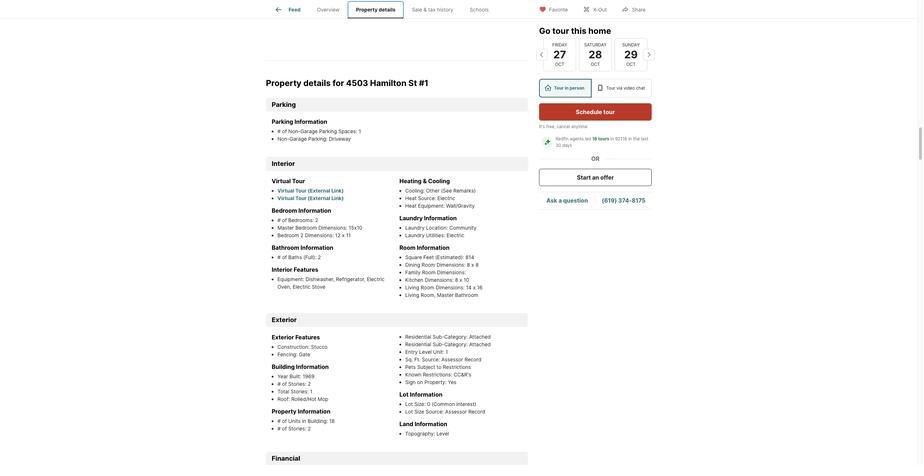 Task type: vqa. For each thing, say whether or not it's contained in the screenshot.


Task type: locate. For each thing, give the bounding box(es) containing it.
video
[[624, 85, 635, 91]]

of inside building information year built: 1969 # of stories: 2 total stories: 1 roof: rolled/hot mop
[[282, 381, 287, 387]]

1 interior from the top
[[272, 160, 295, 168]]

(619) 374-8175
[[602, 197, 646, 204]]

3 of from the top
[[282, 254, 287, 260]]

stories: down units
[[289, 426, 307, 432]]

bathroom
[[272, 244, 300, 251], [456, 292, 479, 298]]

1 vertical spatial level
[[437, 431, 449, 437]]

in inside property information # of units in building: 18 # of stories: 2
[[302, 418, 306, 424]]

electric down (see on the top of the page
[[438, 195, 456, 201]]

0 vertical spatial attached
[[470, 334, 491, 340]]

year
[[278, 374, 288, 380]]

electric inside laundry information laundry location: community laundry utilities: electric
[[447, 232, 465, 238]]

0 horizontal spatial 16
[[478, 285, 483, 291]]

in
[[565, 85, 569, 91], [611, 136, 615, 142], [629, 136, 633, 142], [302, 418, 306, 424]]

lot down sign
[[400, 391, 409, 398]]

sunday
[[623, 42, 640, 47]]

6 of from the top
[[282, 426, 287, 432]]

x left 11 at the left of page
[[342, 232, 345, 238]]

level up ft.
[[420, 349, 432, 355]]

information up "0"
[[410, 391, 443, 398]]

master down bedrooms: on the left of the page
[[278, 225, 294, 231]]

person
[[570, 85, 585, 91]]

exterior inside exterior features construction: stucco fencing: gate
[[272, 334, 294, 341]]

information inside bedroom information # of bedrooms: 2 master bedroom dimensions: 15x10 bedroom 2 dimensions: 12 x 11
[[299, 207, 331, 214]]

assessor up restrictions
[[442, 357, 464, 363]]

level right topography:
[[437, 431, 449, 437]]

lot left size:
[[406, 401, 413, 407]]

1 vertical spatial category:
[[445, 341, 468, 348]]

tour right schedule at the top right
[[604, 108, 615, 116]]

stories: down the built:
[[289, 381, 307, 387]]

redfin
[[556, 136, 569, 142]]

led
[[586, 136, 592, 142]]

0
[[428, 401, 431, 407]]

1 sub- from the top
[[433, 334, 445, 340]]

(full):
[[304, 254, 317, 260]]

1 oct from the left
[[556, 62, 565, 67]]

roof:
[[278, 396, 290, 402]]

details for property details
[[379, 7, 396, 13]]

8
[[467, 262, 470, 268], [476, 262, 479, 268], [455, 277, 459, 283]]

tour for go
[[553, 26, 570, 36]]

exterior
[[272, 316, 297, 324], [272, 334, 294, 341]]

0 horizontal spatial 1
[[310, 389, 313, 395]]

tours
[[599, 136, 610, 142]]

0 vertical spatial parking
[[272, 101, 296, 108]]

bedrooms:
[[289, 217, 314, 223]]

baths
[[289, 254, 302, 260]]

information inside room information square feet (estimated): 814 dining room dimensions: 8 x 8 family room dimensions: kitchen dimensions: 8 x 10 living room dimensions: 14 x 16 living room, master bathroom
[[417, 244, 450, 251]]

record up restrictions
[[465, 357, 482, 363]]

driveway
[[329, 136, 351, 142]]

0 vertical spatial category:
[[445, 334, 468, 340]]

4 of from the top
[[282, 381, 287, 387]]

days
[[563, 143, 573, 148]]

record
[[465, 357, 482, 363], [469, 409, 486, 415]]

information up topography:
[[415, 421, 448, 428]]

0 vertical spatial interior
[[272, 160, 295, 168]]

details
[[379, 7, 396, 13], [304, 78, 331, 88]]

bathroom inside bathroom information # of baths (full): 2
[[272, 244, 300, 251]]

0 vertical spatial residential
[[406, 334, 432, 340]]

free,
[[547, 124, 556, 129]]

in left person
[[565, 85, 569, 91]]

0 vertical spatial link)
[[332, 188, 344, 194]]

electric down community
[[447, 232, 465, 238]]

1 living from the top
[[406, 285, 420, 291]]

1 vertical spatial (external
[[308, 195, 331, 201]]

interior up virtual tour virtual tour (external link) virtual tour (external link)
[[272, 160, 295, 168]]

interior for interior features
[[272, 266, 293, 273]]

redfin agents led 16 tours in 92116
[[556, 136, 628, 142]]

of inside parking information # of non-garage parking spaces: 1 non-garage parking: driveway
[[282, 128, 287, 134]]

2 down building:
[[308, 426, 311, 432]]

lot
[[400, 391, 409, 398], [406, 401, 413, 407], [406, 409, 413, 415]]

2 horizontal spatial oct
[[627, 62, 636, 67]]

stories: inside property information # of units in building: 18 # of stories: 2
[[289, 426, 307, 432]]

1 vertical spatial non-
[[278, 136, 290, 142]]

# for bathroom
[[278, 254, 281, 260]]

bathroom up baths
[[272, 244, 300, 251]]

2 heat from the top
[[406, 203, 417, 209]]

# inside parking information # of non-garage parking spaces: 1 non-garage parking: driveway
[[278, 128, 281, 134]]

tour inside option
[[555, 85, 564, 91]]

list box
[[540, 79, 652, 98]]

features inside exterior features construction: stucco fencing: gate
[[296, 334, 320, 341]]

2 vertical spatial bedroom
[[278, 232, 299, 238]]

electric right refrigerator,
[[367, 276, 385, 282]]

master inside room information square feet (estimated): 814 dining room dimensions: 8 x 8 family room dimensions: kitchen dimensions: 8 x 10 living room dimensions: 14 x 16 living room, master bathroom
[[437, 292, 454, 298]]

it's free, cancel anytime
[[540, 124, 588, 129]]

& inside tab
[[424, 7, 427, 13]]

2 inside bathroom information # of baths (full): 2
[[318, 254, 321, 260]]

source: down "0"
[[426, 409, 444, 415]]

0 vertical spatial features
[[294, 266, 319, 273]]

start an offer
[[578, 174, 614, 181]]

schedule tour button
[[540, 103, 652, 121]]

information for lot
[[410, 391, 443, 398]]

16 right '14'
[[478, 285, 483, 291]]

oct down 29
[[627, 62, 636, 67]]

0 vertical spatial virtual
[[272, 178, 291, 185]]

wall/gravity
[[447, 203, 475, 209]]

information up the (full):
[[301, 244, 334, 251]]

record down interest)
[[469, 409, 486, 415]]

1 vertical spatial living
[[406, 292, 420, 298]]

features up stucco
[[296, 334, 320, 341]]

0 vertical spatial record
[[465, 357, 482, 363]]

master
[[278, 225, 294, 231], [437, 292, 454, 298]]

garage left parking:
[[290, 136, 307, 142]]

room,
[[421, 292, 436, 298]]

tour up friday
[[553, 26, 570, 36]]

1 horizontal spatial master
[[437, 292, 454, 298]]

1 horizontal spatial oct
[[591, 62, 601, 67]]

1 vertical spatial &
[[423, 178, 427, 185]]

information for parking
[[295, 118, 328, 125]]

0 vertical spatial heat
[[406, 195, 417, 201]]

1 vertical spatial link)
[[332, 195, 344, 201]]

previous image
[[537, 49, 548, 60]]

oct inside the saturday 28 oct
[[591, 62, 601, 67]]

2 vertical spatial lot
[[406, 409, 413, 415]]

5 of from the top
[[282, 418, 287, 424]]

an
[[593, 174, 600, 181]]

2 vertical spatial stories:
[[289, 426, 307, 432]]

features down the (full):
[[294, 266, 319, 273]]

interior for interior
[[272, 160, 295, 168]]

information inside parking information # of non-garage parking spaces: 1 non-garage parking: driveway
[[295, 118, 328, 125]]

1 horizontal spatial bathroom
[[456, 292, 479, 298]]

tour
[[555, 85, 564, 91], [607, 85, 616, 91], [292, 178, 305, 185], [296, 188, 307, 194], [296, 195, 307, 201]]

source: inside the residential sub-category: attached residential sub-category: attached entry level unit: 1 sq. ft. source: assessor record pets subject to restrictions known restrictions: cc&r's sign on property: yes
[[422, 357, 440, 363]]

x-out button
[[578, 2, 614, 16]]

overview tab
[[309, 1, 348, 18]]

property inside property information # of units in building: 18 # of stories: 2
[[272, 408, 297, 415]]

# inside bedroom information # of bedrooms: 2 master bedroom dimensions: 15x10 bedroom 2 dimensions: 12 x 11
[[278, 217, 281, 223]]

2 vertical spatial 1
[[310, 389, 313, 395]]

schools
[[470, 7, 489, 13]]

0 vertical spatial &
[[424, 7, 427, 13]]

1 vertical spatial parking
[[272, 118, 293, 125]]

1 of from the top
[[282, 128, 287, 134]]

dimensions:
[[319, 225, 348, 231], [305, 232, 334, 238], [437, 262, 466, 268], [437, 269, 466, 276], [425, 277, 454, 283], [436, 285, 465, 291]]

oct down 27
[[556, 62, 565, 67]]

the
[[634, 136, 640, 142]]

0 horizontal spatial master
[[278, 225, 294, 231]]

1 inside building information year built: 1969 # of stories: 2 total stories: 1 roof: rolled/hot mop
[[310, 389, 313, 395]]

1 up rolled/hot
[[310, 389, 313, 395]]

2
[[316, 217, 319, 223], [301, 232, 304, 238], [318, 254, 321, 260], [308, 381, 311, 387], [308, 426, 311, 432]]

oven,
[[278, 284, 292, 290]]

information up building:
[[298, 408, 331, 415]]

2 vertical spatial virtual
[[278, 195, 294, 201]]

3 oct from the left
[[627, 62, 636, 67]]

level inside the residential sub-category: attached residential sub-category: attached entry level unit: 1 sq. ft. source: assessor record pets subject to restrictions known restrictions: cc&r's sign on property: yes
[[420, 349, 432, 355]]

1 horizontal spatial level
[[437, 431, 449, 437]]

oct
[[556, 62, 565, 67], [591, 62, 601, 67], [627, 62, 636, 67]]

information inside laundry information laundry location: community laundry utilities: electric
[[424, 215, 457, 222]]

link)
[[332, 188, 344, 194], [332, 195, 344, 201]]

information inside land information topography: level
[[415, 421, 448, 428]]

1 vertical spatial 1
[[446, 349, 448, 355]]

feed link
[[274, 5, 301, 14]]

1 vertical spatial master
[[437, 292, 454, 298]]

information
[[295, 118, 328, 125], [299, 207, 331, 214], [424, 215, 457, 222], [301, 244, 334, 251], [417, 244, 450, 251], [296, 363, 329, 371], [410, 391, 443, 398], [298, 408, 331, 415], [415, 421, 448, 428]]

interest)
[[457, 401, 477, 407]]

2 vertical spatial source:
[[426, 409, 444, 415]]

bedroom information # of bedrooms: 2 master bedroom dimensions: 15x10 bedroom 2 dimensions: 12 x 11
[[272, 207, 363, 238]]

stories: up rolled/hot
[[291, 389, 309, 395]]

of for bedroom
[[282, 217, 287, 223]]

0 vertical spatial virtual tour (external link) link
[[278, 188, 344, 194]]

electric
[[438, 195, 456, 201], [447, 232, 465, 238], [367, 276, 385, 282], [293, 284, 311, 290]]

1 for sub-
[[446, 349, 448, 355]]

1 vertical spatial 16
[[478, 285, 483, 291]]

1 vertical spatial source:
[[422, 357, 440, 363]]

details inside tab
[[379, 7, 396, 13]]

4 # from the top
[[278, 381, 281, 387]]

features for exterior
[[296, 334, 320, 341]]

0 horizontal spatial bathroom
[[272, 244, 300, 251]]

information inside building information year built: 1969 # of stories: 2 total stories: 1 roof: rolled/hot mop
[[296, 363, 329, 371]]

2 living from the top
[[406, 292, 420, 298]]

information inside bathroom information # of baths (full): 2
[[301, 244, 334, 251]]

information inside lot information lot size: 0 (common interest) lot size source: assessor record
[[410, 391, 443, 398]]

1 vertical spatial tour
[[604, 108, 615, 116]]

0 vertical spatial level
[[420, 349, 432, 355]]

share button
[[616, 2, 652, 16]]

16 inside room information square feet (estimated): 814 dining room dimensions: 8 x 8 family room dimensions: kitchen dimensions: 8 x 10 living room dimensions: 14 x 16 living room, master bathroom
[[478, 285, 483, 291]]

virtual tour (external link) link
[[278, 188, 344, 194], [278, 195, 344, 201]]

0 vertical spatial living
[[406, 285, 420, 291]]

financial
[[272, 455, 300, 462]]

square
[[406, 254, 422, 260]]

x left 10
[[460, 277, 463, 283]]

0 vertical spatial exterior
[[272, 316, 297, 324]]

1 vertical spatial lot
[[406, 401, 413, 407]]

residential sub-category: attached residential sub-category: attached entry level unit: 1 sq. ft. source: assessor record pets subject to restrictions known restrictions: cc&r's sign on property: yes
[[406, 334, 491, 385]]

source: inside heating & cooling cooling: other (see remarks) heat source: electric heat equipment: wall/gravity
[[418, 195, 436, 201]]

5 # from the top
[[278, 418, 281, 424]]

1 vertical spatial residential
[[406, 341, 432, 348]]

cooling:
[[406, 188, 425, 194]]

size
[[415, 409, 425, 415]]

restrictions:
[[423, 372, 453, 378]]

of inside bathroom information # of baths (full): 2
[[282, 254, 287, 260]]

29
[[625, 48, 638, 61]]

1 vertical spatial bathroom
[[456, 292, 479, 298]]

in left 'the'
[[629, 136, 633, 142]]

1 vertical spatial garage
[[290, 136, 307, 142]]

laundry
[[400, 215, 423, 222], [406, 225, 425, 231], [406, 232, 425, 238]]

information up feet
[[417, 244, 450, 251]]

assessor inside lot information lot size: 0 (common interest) lot size source: assessor record
[[446, 409, 467, 415]]

10
[[464, 277, 470, 283]]

go tour this home
[[540, 26, 612, 36]]

1 inside the residential sub-category: attached residential sub-category: attached entry level unit: 1 sq. ft. source: assessor record pets subject to restrictions known restrictions: cc&r's sign on property: yes
[[446, 349, 448, 355]]

property details for 4503 hamilton st #1
[[266, 78, 429, 88]]

3 # from the top
[[278, 254, 281, 260]]

tour for schedule
[[604, 108, 615, 116]]

0 vertical spatial tour
[[553, 26, 570, 36]]

1 attached from the top
[[470, 334, 491, 340]]

2 interior from the top
[[272, 266, 293, 273]]

features for interior
[[294, 266, 319, 273]]

0 horizontal spatial oct
[[556, 62, 565, 67]]

1 vertical spatial stories:
[[291, 389, 309, 395]]

1 vertical spatial interior
[[272, 266, 293, 273]]

1 right unit:
[[446, 349, 448, 355]]

parking
[[272, 101, 296, 108], [272, 118, 293, 125], [319, 128, 337, 134]]

bathroom down '14'
[[456, 292, 479, 298]]

sale & tax history tab
[[404, 1, 462, 18]]

master right room,
[[437, 292, 454, 298]]

information up bedrooms: on the left of the page
[[299, 207, 331, 214]]

list box containing tour in person
[[540, 79, 652, 98]]

0 horizontal spatial level
[[420, 349, 432, 355]]

schedule
[[576, 108, 603, 116]]

assessor down interest)
[[446, 409, 467, 415]]

2 oct from the left
[[591, 62, 601, 67]]

1 right spaces: in the left top of the page
[[359, 128, 361, 134]]

1 link) from the top
[[332, 188, 344, 194]]

0 vertical spatial source:
[[418, 195, 436, 201]]

information up location:
[[424, 215, 457, 222]]

16 right the led
[[593, 136, 598, 142]]

1 exterior from the top
[[272, 316, 297, 324]]

details left sale at the top of page
[[379, 7, 396, 13]]

1 vertical spatial exterior
[[272, 334, 294, 341]]

information up 1969
[[296, 363, 329, 371]]

exterior for exterior features construction: stucco fencing: gate
[[272, 334, 294, 341]]

2 right the (full):
[[318, 254, 321, 260]]

1 vertical spatial record
[[469, 409, 486, 415]]

1 vertical spatial assessor
[[446, 409, 467, 415]]

0 vertical spatial equipment:
[[418, 203, 445, 209]]

1 horizontal spatial equipment:
[[418, 203, 445, 209]]

of inside bedroom information # of bedrooms: 2 master bedroom dimensions: 15x10 bedroom 2 dimensions: 12 x 11
[[282, 217, 287, 223]]

2 # from the top
[[278, 217, 281, 223]]

374-
[[619, 197, 632, 204]]

oct for 28
[[591, 62, 601, 67]]

# inside bathroom information # of baths (full): 2
[[278, 254, 281, 260]]

of for property
[[282, 418, 287, 424]]

equipment: down interior features
[[278, 276, 306, 282]]

1 horizontal spatial 1
[[359, 128, 361, 134]]

1 horizontal spatial 16
[[593, 136, 598, 142]]

laundry down cooling:
[[400, 215, 423, 222]]

0 horizontal spatial equipment:
[[278, 276, 306, 282]]

features
[[294, 266, 319, 273], [296, 334, 320, 341]]

1 horizontal spatial details
[[379, 7, 396, 13]]

interior up the oven,
[[272, 266, 293, 273]]

oct inside friday 27 oct
[[556, 62, 565, 67]]

building:
[[308, 418, 328, 424]]

lot left the size
[[406, 409, 413, 415]]

laundry left utilities:
[[406, 232, 425, 238]]

0 vertical spatial sub-
[[433, 334, 445, 340]]

0 vertical spatial master
[[278, 225, 294, 231]]

start an offer button
[[540, 169, 652, 186]]

equipment: down other
[[418, 203, 445, 209]]

garage up parking:
[[301, 128, 318, 134]]

units
[[289, 418, 301, 424]]

building
[[272, 363, 295, 371]]

source: down other
[[418, 195, 436, 201]]

information inside property information # of units in building: 18 # of stories: 2
[[298, 408, 331, 415]]

0 vertical spatial property
[[356, 7, 378, 13]]

2 vertical spatial property
[[272, 408, 297, 415]]

#
[[278, 128, 281, 134], [278, 217, 281, 223], [278, 254, 281, 260], [278, 381, 281, 387], [278, 418, 281, 424], [278, 426, 281, 432]]

attached
[[470, 334, 491, 340], [470, 341, 491, 348]]

0 vertical spatial details
[[379, 7, 396, 13]]

1 vertical spatial equipment:
[[278, 276, 306, 282]]

topography:
[[406, 431, 435, 437]]

2 virtual tour (external link) link from the top
[[278, 195, 344, 201]]

2 down 1969
[[308, 381, 311, 387]]

1 vertical spatial property
[[266, 78, 302, 88]]

1 vertical spatial features
[[296, 334, 320, 341]]

family
[[406, 269, 421, 276]]

1 vertical spatial sub-
[[433, 341, 445, 348]]

tour via video chat option
[[592, 79, 652, 98]]

2 exterior from the top
[[272, 334, 294, 341]]

0 vertical spatial 1
[[359, 128, 361, 134]]

1 vertical spatial virtual tour (external link) link
[[278, 195, 344, 201]]

source: up subject
[[422, 357, 440, 363]]

source: inside lot information lot size: 0 (common interest) lot size source: assessor record
[[426, 409, 444, 415]]

interior
[[272, 160, 295, 168], [272, 266, 293, 273]]

14
[[466, 285, 472, 291]]

tour inside "button"
[[604, 108, 615, 116]]

cancel
[[557, 124, 571, 129]]

1 vertical spatial details
[[304, 78, 331, 88]]

0 horizontal spatial details
[[304, 78, 331, 88]]

0 horizontal spatial tour
[[553, 26, 570, 36]]

property inside tab
[[356, 7, 378, 13]]

location:
[[426, 225, 448, 231]]

refrigerator,
[[336, 276, 366, 282]]

oct inside sunday 29 oct
[[627, 62, 636, 67]]

0 vertical spatial (external
[[308, 188, 331, 194]]

in right units
[[302, 418, 306, 424]]

2 category: from the top
[[445, 341, 468, 348]]

1 vertical spatial heat
[[406, 203, 417, 209]]

oct for 27
[[556, 62, 565, 67]]

& up other
[[423, 178, 427, 185]]

next image
[[644, 49, 655, 60]]

0 vertical spatial bathroom
[[272, 244, 300, 251]]

0 vertical spatial laundry
[[400, 215, 423, 222]]

stories: for property
[[289, 426, 307, 432]]

stories:
[[289, 381, 307, 387], [291, 389, 309, 395], [289, 426, 307, 432]]

2 attached from the top
[[470, 341, 491, 348]]

1 # from the top
[[278, 128, 281, 134]]

tab list
[[266, 0, 503, 18]]

non-
[[289, 128, 301, 134], [278, 136, 290, 142]]

0 vertical spatial assessor
[[442, 357, 464, 363]]

1 category: from the top
[[445, 334, 468, 340]]

1 horizontal spatial tour
[[604, 108, 615, 116]]

details left 'for'
[[304, 78, 331, 88]]

laundry left location:
[[406, 225, 425, 231]]

tour inside option
[[607, 85, 616, 91]]

oct down 28
[[591, 62, 601, 67]]

& left tax
[[424, 7, 427, 13]]

&
[[424, 7, 427, 13], [423, 178, 427, 185]]

1 virtual tour (external link) link from the top
[[278, 188, 344, 194]]

2 horizontal spatial 1
[[446, 349, 448, 355]]

1 vertical spatial attached
[[470, 341, 491, 348]]

parking information # of non-garage parking spaces: 1 non-garage parking: driveway
[[272, 118, 361, 142]]

None button
[[544, 38, 577, 71], [580, 38, 612, 71], [615, 38, 648, 71], [544, 38, 577, 71], [580, 38, 612, 71], [615, 38, 648, 71]]

information up parking:
[[295, 118, 328, 125]]

2 of from the top
[[282, 217, 287, 223]]

residential
[[406, 334, 432, 340], [406, 341, 432, 348]]

& inside heating & cooling cooling: other (see remarks) heat source: electric heat equipment: wall/gravity
[[423, 178, 427, 185]]



Task type: describe. For each thing, give the bounding box(es) containing it.
a
[[559, 197, 562, 204]]

building information year built: 1969 # of stories: 2 total stories: 1 roof: rolled/hot mop
[[272, 363, 329, 402]]

electric inside heating & cooling cooling: other (see remarks) heat source: electric heat equipment: wall/gravity
[[438, 195, 456, 201]]

share
[[633, 6, 646, 12]]

rolled/hot
[[292, 396, 317, 402]]

2 right bedrooms: on the left of the page
[[316, 217, 319, 223]]

equipment: inside heating & cooling cooling: other (see remarks) heat source: electric heat equipment: wall/gravity
[[418, 203, 445, 209]]

sq.
[[406, 357, 413, 363]]

unit:
[[434, 349, 445, 355]]

4503
[[346, 78, 368, 88]]

lot information lot size: 0 (common interest) lot size source: assessor record
[[400, 391, 486, 415]]

schools tab
[[462, 1, 497, 18]]

property details tab
[[348, 1, 404, 18]]

room information square feet (estimated): 814 dining room dimensions: 8 x 8 family room dimensions: kitchen dimensions: 8 x 10 living room dimensions: 14 x 16 living room, master bathroom
[[400, 244, 483, 298]]

ask a question
[[547, 197, 589, 204]]

electric left the stove
[[293, 284, 311, 290]]

2 (external from the top
[[308, 195, 331, 201]]

6 # from the top
[[278, 426, 281, 432]]

information for laundry
[[424, 215, 457, 222]]

property information # of units in building: 18 # of stories: 2
[[272, 408, 335, 432]]

level inside land information topography: level
[[437, 431, 449, 437]]

#1
[[419, 78, 429, 88]]

bathroom information # of baths (full): 2
[[272, 244, 334, 260]]

agents
[[570, 136, 584, 142]]

x down 814 at right
[[472, 262, 475, 268]]

to
[[437, 364, 442, 370]]

0 vertical spatial non-
[[289, 128, 301, 134]]

ask a question link
[[547, 197, 589, 204]]

total
[[278, 389, 289, 395]]

2 residential from the top
[[406, 341, 432, 348]]

dishwasher,
[[306, 276, 335, 282]]

information for property
[[298, 408, 331, 415]]

oct for 29
[[627, 62, 636, 67]]

2 down bedrooms: on the left of the page
[[301, 232, 304, 238]]

size:
[[415, 401, 426, 407]]

27
[[554, 48, 567, 61]]

1 vertical spatial bedroom
[[296, 225, 317, 231]]

parking for parking
[[272, 101, 296, 108]]

sale & tax history
[[412, 7, 454, 13]]

# for parking
[[278, 128, 281, 134]]

11
[[346, 232, 351, 238]]

& for tax
[[424, 7, 427, 13]]

friday 27 oct
[[553, 42, 568, 67]]

property details
[[356, 7, 396, 13]]

restrictions
[[443, 364, 471, 370]]

0 vertical spatial stories:
[[289, 381, 307, 387]]

stories: for building
[[291, 389, 309, 395]]

last
[[642, 136, 649, 142]]

x right '14'
[[473, 285, 476, 291]]

exterior for exterior
[[272, 316, 297, 324]]

1 vertical spatial virtual
[[278, 188, 294, 194]]

for
[[333, 78, 344, 88]]

(estimated):
[[436, 254, 465, 260]]

of for bathroom
[[282, 254, 287, 260]]

kitchen
[[406, 277, 424, 283]]

0 vertical spatial 16
[[593, 136, 598, 142]]

information for bedroom
[[299, 207, 331, 214]]

ft.
[[415, 357, 421, 363]]

sale
[[412, 7, 423, 13]]

2 horizontal spatial 8
[[476, 262, 479, 268]]

st
[[409, 78, 417, 88]]

virtual tour virtual tour (external link) virtual tour (external link)
[[272, 178, 344, 201]]

record inside lot information lot size: 0 (common interest) lot size source: assessor record
[[469, 409, 486, 415]]

x-out
[[594, 6, 607, 12]]

18
[[330, 418, 335, 424]]

property for property details for 4503 hamilton st #1
[[266, 78, 302, 88]]

8175
[[632, 197, 646, 204]]

entry
[[406, 349, 418, 355]]

other
[[427, 188, 440, 194]]

parking for parking information # of non-garage parking spaces: 1 non-garage parking: driveway
[[272, 118, 293, 125]]

feet
[[424, 254, 434, 260]]

anytime
[[572, 124, 588, 129]]

in the last 30 days
[[556, 136, 650, 148]]

1 horizontal spatial 8
[[467, 262, 470, 268]]

cooling
[[429, 178, 450, 185]]

1 residential from the top
[[406, 334, 432, 340]]

tour in person option
[[540, 79, 592, 98]]

0 vertical spatial bedroom
[[272, 207, 297, 214]]

x-
[[594, 6, 599, 12]]

record inside the residential sub-category: attached residential sub-category: attached entry level unit: 1 sq. ft. source: assessor record pets subject to restrictions known restrictions: cc&r's sign on property: yes
[[465, 357, 482, 363]]

pets
[[406, 364, 416, 370]]

in inside option
[[565, 85, 569, 91]]

information for land
[[415, 421, 448, 428]]

1 for information
[[310, 389, 313, 395]]

in right tours
[[611, 136, 615, 142]]

master inside bedroom information # of bedrooms: 2 master bedroom dimensions: 15x10 bedroom 2 dimensions: 12 x 11
[[278, 225, 294, 231]]

1 inside parking information # of non-garage parking spaces: 1 non-garage parking: driveway
[[359, 128, 361, 134]]

2 vertical spatial laundry
[[406, 232, 425, 238]]

parking:
[[309, 136, 328, 142]]

(619)
[[602, 197, 618, 204]]

tour in person
[[555, 85, 585, 91]]

information for building
[[296, 363, 329, 371]]

2 inside property information # of units in building: 18 # of stories: 2
[[308, 426, 311, 432]]

construction:
[[278, 344, 310, 350]]

dining
[[406, 262, 421, 268]]

1 vertical spatial laundry
[[406, 225, 425, 231]]

stucco
[[311, 344, 328, 350]]

assessor inside the residential sub-category: attached residential sub-category: attached entry level unit: 1 sq. ft. source: assessor record pets subject to restrictions known restrictions: cc&r's sign on property: yes
[[442, 357, 464, 363]]

favorite
[[550, 6, 569, 12]]

2 vertical spatial parking
[[319, 128, 337, 134]]

land
[[400, 421, 414, 428]]

via
[[617, 85, 623, 91]]

sign
[[406, 379, 416, 385]]

# for bedroom
[[278, 217, 281, 223]]

property for property details
[[356, 7, 378, 13]]

of for parking
[[282, 128, 287, 134]]

in inside in the last 30 days
[[629, 136, 633, 142]]

details for property details for 4503 hamilton st #1
[[304, 78, 331, 88]]

subject
[[418, 364, 436, 370]]

92116
[[616, 136, 628, 142]]

# for property
[[278, 418, 281, 424]]

30
[[556, 143, 562, 148]]

x inside bedroom information # of bedrooms: 2 master bedroom dimensions: 15x10 bedroom 2 dimensions: 12 x 11
[[342, 232, 345, 238]]

12
[[335, 232, 341, 238]]

0 horizontal spatial 8
[[455, 277, 459, 283]]

bathroom inside room information square feet (estimated): 814 dining room dimensions: 8 x 8 family room dimensions: kitchen dimensions: 8 x 10 living room dimensions: 14 x 16 living room, master bathroom
[[456, 292, 479, 298]]

offer
[[601, 174, 614, 181]]

tax
[[429, 7, 436, 13]]

heating & cooling cooling: other (see remarks) heat source: electric heat equipment: wall/gravity
[[400, 178, 476, 209]]

on
[[417, 379, 423, 385]]

information for room
[[417, 244, 450, 251]]

2 sub- from the top
[[433, 341, 445, 348]]

tour via video chat
[[607, 85, 646, 91]]

information for bathroom
[[301, 244, 334, 251]]

0 vertical spatial lot
[[400, 391, 409, 398]]

(619) 374-8175 link
[[602, 197, 646, 204]]

2 link) from the top
[[332, 195, 344, 201]]

exterior features construction: stucco fencing: gate
[[272, 334, 328, 358]]

& for cooling
[[423, 178, 427, 185]]

spaces:
[[339, 128, 358, 134]]

tab list containing feed
[[266, 0, 503, 18]]

laundry information laundry location: community laundry utilities: electric
[[400, 215, 477, 238]]

2 inside building information year built: 1969 # of stories: 2 total stories: 1 roof: rolled/hot mop
[[308, 381, 311, 387]]

home
[[589, 26, 612, 36]]

fencing:
[[278, 352, 298, 358]]

1 heat from the top
[[406, 195, 417, 201]]

built:
[[290, 374, 302, 380]]

cc&r's
[[454, 372, 472, 378]]

1 (external from the top
[[308, 188, 331, 194]]

814
[[466, 254, 475, 260]]

overview
[[317, 7, 340, 13]]

# inside building information year built: 1969 # of stories: 2 total stories: 1 roof: rolled/hot mop
[[278, 381, 281, 387]]

advertisement
[[266, 3, 296, 9]]

0 vertical spatial garage
[[301, 128, 318, 134]]

(see
[[441, 188, 452, 194]]



